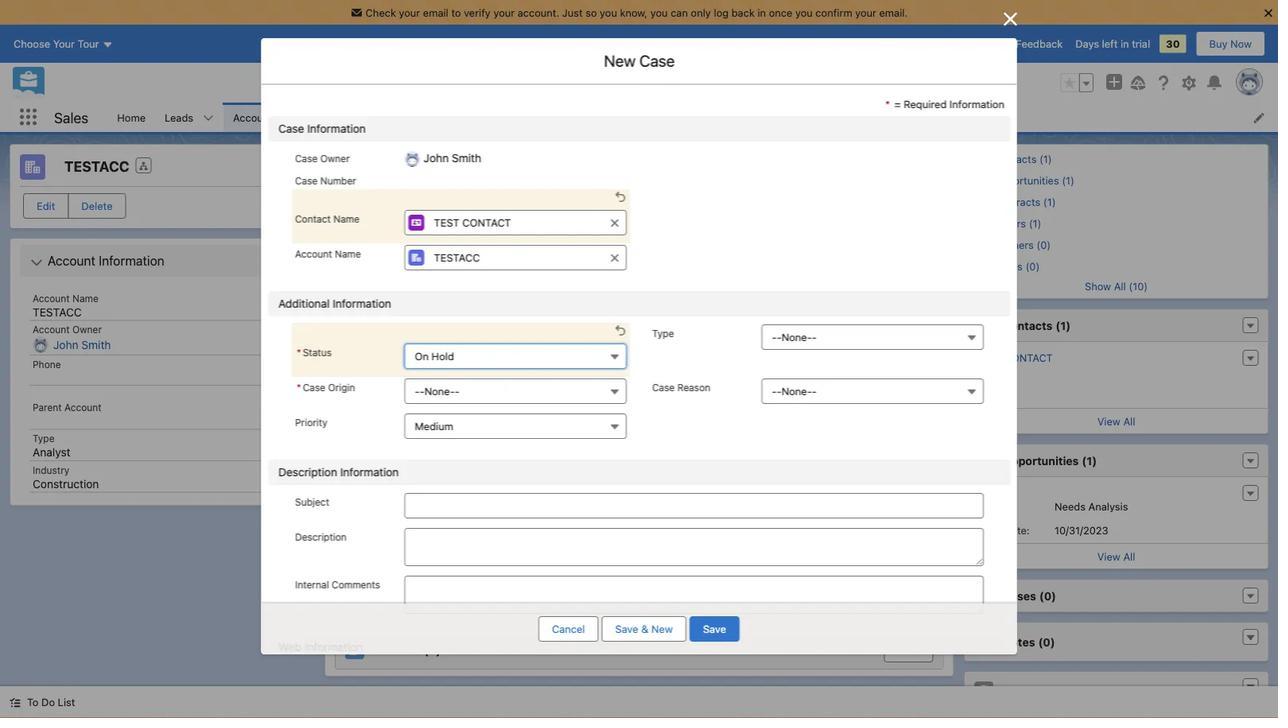 Task type: locate. For each thing, give the bounding box(es) containing it.
stage
[[525, 285, 555, 297]]

contacts inside list item
[[318, 111, 361, 123]]

2 vertical spatial text default image
[[10, 697, 21, 708]]

row number image
[[335, 139, 377, 165], [335, 278, 377, 304]]

calendar list item
[[497, 103, 580, 132]]

2 new button from the top
[[885, 513, 931, 537]]

account name up account owner
[[33, 293, 98, 304]]

1 vertical spatial action image
[[903, 278, 943, 304]]

0 vertical spatial test contact link
[[410, 171, 487, 184]]

view all
[[620, 196, 658, 208], [620, 335, 658, 347], [1097, 415, 1135, 427], [620, 476, 658, 488], [1097, 550, 1135, 562], [620, 601, 658, 613]]

save inside button
[[703, 623, 726, 635]]

view all up "save & new" on the bottom of page
[[620, 601, 658, 613]]

date inside orders grid
[[686, 552, 710, 563]]

start inside order start date cell
[[657, 552, 683, 563]]

1 vertical spatial status
[[483, 552, 517, 563]]

10/31/2023 inside opportunities grid
[[789, 311, 842, 322]]

2 horizontal spatial your
[[855, 6, 876, 18]]

in
[[757, 6, 766, 18], [1121, 38, 1129, 50]]

close date
[[789, 285, 844, 297]]

1 horizontal spatial close
[[974, 524, 1001, 536]]

new button for contracts (1)
[[885, 371, 931, 395]]

close right the "amount" button
[[789, 285, 818, 297]]

1 vertical spatial 10/29/2023
[[625, 577, 680, 589]]

1 vertical spatial description
[[295, 531, 346, 542]]

(0) for files (0)
[[1031, 685, 1048, 698]]

information down item
[[332, 297, 391, 310]]

1 horizontal spatial save
[[703, 623, 726, 635]]

contracts (1) link
[[993, 196, 1055, 208]]

Contact Name text field
[[404, 210, 626, 235]]

2 horizontal spatial text default image
[[1245, 682, 1256, 693]]

email cell
[[712, 139, 808, 166]]

forecasts
[[590, 111, 637, 123]]

trial
[[1132, 38, 1150, 50]]

in right back
[[757, 6, 766, 18]]

test up email:
[[975, 352, 1001, 363]]

10/29/2023 inside cell
[[625, 577, 680, 589]]

0 horizontal spatial contacts
[[318, 111, 361, 123]]

action image inside contacts grid
[[903, 139, 943, 165]]

1 horizontal spatial you
[[650, 6, 668, 18]]

new button for partners (0)
[[885, 638, 931, 662]]

1 row number cell from the top
[[335, 139, 377, 166]]

opportunities image
[[345, 231, 364, 251], [974, 451, 993, 470]]

you right once
[[795, 6, 813, 18]]

Priority button
[[404, 414, 626, 439]]

opp1 up stage:
[[975, 487, 1001, 499]]

name down ago
[[474, 285, 503, 297]]

type --none--
[[652, 328, 816, 343]]

name down opportunities link
[[409, 146, 438, 158]]

show all (10) link
[[1084, 280, 1147, 292]]

text default image inside to do list button
[[10, 697, 21, 708]]

1 vertical spatial account name
[[33, 293, 98, 304]]

2 horizontal spatial number
[[814, 552, 855, 563]]

close inside needs analysis amount: close date:
[[974, 524, 1001, 536]]

case for case number
[[295, 175, 317, 186]]

1 horizontal spatial test contact
[[975, 352, 1052, 363]]

type
[[652, 328, 674, 339], [33, 433, 55, 444]]

know,
[[620, 6, 648, 18]]

2 vertical spatial action cell
[[902, 545, 941, 572]]

dashboards list item
[[646, 103, 744, 132]]

close down stage:
[[974, 524, 1001, 536]]

0 horizontal spatial 10/31/2023
[[789, 311, 842, 322]]

testacc up account owner
[[33, 305, 82, 319]]

name button
[[402, 139, 617, 165]]

view down opp1 "element"
[[1097, 550, 1120, 562]]

subject
[[295, 496, 329, 507]]

1 horizontal spatial opp1 link
[[975, 487, 1001, 499]]

description
[[278, 466, 337, 479], [295, 531, 346, 542]]

information for case information
[[307, 122, 365, 135]]

information down delete
[[99, 253, 164, 268]]

0 horizontal spatial 10/29/2023
[[395, 426, 450, 438]]

0 horizontal spatial text default image
[[10, 697, 21, 708]]

0 vertical spatial text default image
[[983, 112, 994, 123]]

1 new button from the top
[[885, 371, 931, 395]]

contacts right contacts image
[[1002, 319, 1052, 332]]

0 vertical spatial description
[[278, 466, 337, 479]]

1 horizontal spatial analysis
[[1088, 500, 1128, 512]]

00000101 element
[[335, 410, 538, 464]]

row number image for name
[[335, 139, 377, 165]]

0 horizontal spatial test contact
[[410, 171, 487, 183]]

1 vertical spatial analysis
[[1088, 500, 1128, 512]]

1 horizontal spatial contacts
[[1002, 319, 1052, 332]]

0 vertical spatial test contact
[[410, 171, 487, 183]]

group
[[1060, 73, 1094, 92]]

status up origin
[[302, 347, 331, 358]]

cases image
[[974, 586, 993, 605]]

1 horizontal spatial number
[[374, 552, 415, 563]]

information inside dropdown button
[[99, 253, 164, 268]]

opp1 inside "element"
[[975, 487, 1001, 499]]

action image inside opportunities grid
[[903, 278, 943, 304]]

2 vertical spatial new button
[[885, 638, 931, 662]]

orders
[[374, 518, 411, 531]]

your left email
[[399, 6, 420, 18]]

quotes
[[831, 111, 866, 123]]

0 vertical spatial date
[[820, 285, 844, 297]]

0 vertical spatial account name
[[295, 248, 361, 259]]

new for 'new' button corresponding to partners (0)
[[897, 644, 919, 656]]

(1) for needs analysis
[[1081, 454, 1096, 467]]

edit
[[37, 200, 55, 212]]

(0) right files
[[1031, 685, 1048, 698]]

close
[[789, 285, 818, 297], [974, 524, 1001, 536]]

opportunities (1)
[[374, 234, 468, 248], [1002, 454, 1096, 467]]

action cell
[[903, 139, 943, 166], [903, 278, 943, 305], [902, 545, 941, 572]]

cell down updated
[[377, 278, 402, 305]]

number inside 'cell'
[[814, 552, 855, 563]]

1 vertical spatial type
[[33, 433, 55, 444]]

edit account name image
[[280, 306, 291, 317]]

1 horizontal spatial contact
[[1004, 352, 1052, 363]]

cell
[[377, 139, 402, 166], [617, 166, 712, 188], [377, 278, 402, 305], [687, 305, 782, 328]]

can
[[671, 6, 688, 18]]

(1) up test contact element at the right
[[1055, 319, 1070, 332]]

(0) right cases
[[1039, 589, 1056, 602]]

2 order from the left
[[625, 552, 655, 563]]

needs inside needs analysis amount: close date:
[[1054, 500, 1085, 512]]

0 horizontal spatial needs
[[525, 311, 556, 322]]

row number cell for opportunity name
[[335, 278, 377, 305]]

1 save from the left
[[615, 623, 638, 635]]

1 order from the left
[[342, 552, 371, 563]]

test contact element
[[964, 348, 1268, 402]]

1 horizontal spatial order
[[625, 552, 655, 563]]

0 vertical spatial action image
[[903, 139, 943, 165]]

row number image inside contacts grid
[[335, 139, 377, 165]]

1 vertical spatial needs
[[1054, 500, 1085, 512]]

analysis for needs analysis amount: close date:
[[1088, 500, 1128, 512]]

test contact link down opportunities list item
[[410, 171, 487, 184]]

0 vertical spatial status
[[302, 347, 331, 358]]

view all down opp1 "element"
[[1097, 550, 1135, 562]]

save & new button
[[602, 616, 686, 642]]

2 horizontal spatial test
[[975, 352, 1001, 363]]

contacts for contacts (1)
[[1002, 319, 1052, 332]]

row number cell down contacts list item
[[335, 139, 377, 166]]

draft inside cell
[[483, 577, 508, 589]]

list
[[108, 103, 1278, 132]]

save down internal comments text box
[[703, 623, 726, 635]]

text default image
[[30, 256, 43, 269], [1245, 632, 1256, 643]]

account.
[[518, 6, 559, 18]]

view all down opportunities grid
[[620, 335, 658, 347]]

information for description information
[[340, 466, 398, 479]]

partners
[[374, 643, 421, 656]]

list item
[[896, 103, 1002, 132]]

test for the bottommost test contact link
[[975, 352, 1001, 363]]

contract number
[[766, 552, 855, 563]]

0 vertical spatial type
[[652, 328, 674, 339]]

0 horizontal spatial start
[[390, 426, 413, 438]]

1 horizontal spatial start
[[657, 552, 683, 563]]

date up type, --none-- button
[[820, 285, 844, 297]]

opportunities link
[[392, 103, 477, 132]]

information right web at bottom
[[304, 641, 363, 654]]

description up the subject
[[278, 466, 337, 479]]

0 horizontal spatial order
[[342, 552, 371, 563]]

needs
[[525, 311, 556, 322], [1054, 500, 1085, 512]]

* left =
[[885, 98, 890, 110]]

cell down contacts list item
[[377, 139, 402, 166]]

0 vertical spatial close
[[789, 285, 818, 297]]

1 horizontal spatial date
[[820, 285, 844, 297]]

buy now button
[[1196, 31, 1265, 57]]

1 vertical spatial contact
[[1004, 352, 1052, 363]]

0 vertical spatial row number image
[[335, 139, 377, 165]]

order start date cell
[[619, 545, 760, 572]]

information for additional information
[[332, 297, 391, 310]]

1 vertical spatial opportunities image
[[974, 451, 993, 470]]

edit phone image
[[280, 372, 291, 383]]

0 horizontal spatial your
[[399, 6, 420, 18]]

view
[[620, 196, 643, 208], [620, 335, 643, 347], [1097, 415, 1120, 427], [620, 476, 643, 488], [1097, 550, 1120, 562], [620, 601, 643, 613]]

0 horizontal spatial opportunities image
[[345, 231, 364, 251]]

contact name
[[295, 213, 359, 224]]

account down delete button
[[48, 253, 95, 268]]

opportunities inside list item
[[401, 111, 467, 123]]

contacts up case owner
[[318, 111, 361, 123]]

row number cell down item
[[335, 278, 377, 305]]

1 vertical spatial start
[[657, 552, 683, 563]]

opportunities (1) up needs analysis amount: close date:
[[1002, 454, 1096, 467]]

opp1 for the opp1 link within the opportunities grid
[[410, 311, 436, 322]]

draft
[[395, 450, 420, 462], [483, 577, 508, 589]]

save for save & new
[[615, 623, 638, 635]]

view down contacts grid
[[620, 196, 643, 208]]

text default image
[[983, 112, 994, 123], [1245, 682, 1256, 693], [10, 697, 21, 708]]

files
[[1002, 685, 1028, 698]]

order up comments
[[342, 552, 371, 563]]

1 vertical spatial owner
[[72, 324, 102, 335]]

account right parent
[[64, 402, 101, 413]]

needs down 'stage'
[[525, 311, 556, 322]]

0 vertical spatial contacts
[[318, 111, 361, 123]]

2 row number cell from the top
[[335, 278, 377, 305]]

tab panel
[[335, 79, 943, 670]]

all left (10)
[[1114, 280, 1126, 292]]

email: phone:
[[974, 377, 1007, 401]]

analysis inside opportunities grid
[[558, 311, 598, 322]]

parent
[[33, 402, 62, 413]]

Internal Comments text field
[[404, 576, 983, 614]]

(0) right notes
[[1038, 635, 1055, 648]]

start for contract
[[390, 426, 413, 438]]

0 horizontal spatial contact
[[439, 171, 487, 183]]

view all up subject text box
[[620, 476, 658, 488]]

check your email to verify your account. just so you know, you can only log back in once you confirm your email.
[[366, 6, 908, 18]]

0 horizontal spatial analysis
[[558, 311, 598, 322]]

start inside '00000101' element
[[390, 426, 413, 438]]

0 vertical spatial analysis
[[558, 311, 598, 322]]

test contact inside contacts grid
[[410, 171, 487, 183]]

1 horizontal spatial draft
[[483, 577, 508, 589]]

analysis for needs analysis
[[558, 311, 598, 322]]

opportunities list item
[[392, 103, 497, 132]]

web information
[[278, 641, 363, 654]]

view up "save & new" on the bottom of page
[[620, 601, 643, 613]]

1 vertical spatial draft
[[483, 577, 508, 589]]

opportunity name cell
[[402, 278, 518, 305]]

contacts (1)
[[993, 153, 1052, 165]]

amount:
[[974, 512, 1014, 524]]

test contact down opportunities list item
[[410, 171, 487, 183]]

type inside the type --none--
[[652, 328, 674, 339]]

testacc
[[64, 158, 129, 175], [33, 305, 82, 319]]

row number image for opportunity name
[[335, 278, 377, 304]]

2 save from the left
[[703, 623, 726, 635]]

opp1 down "opportunity"
[[410, 311, 436, 322]]

name inside button
[[474, 285, 503, 297]]

1 vertical spatial date
[[686, 552, 710, 563]]

1 horizontal spatial owner
[[320, 153, 349, 164]]

case inside * case origin --none--
[[302, 382, 325, 393]]

5
[[423, 257, 429, 268]]

0 vertical spatial draft
[[395, 450, 420, 462]]

email.
[[879, 6, 908, 18]]

case up case owner
[[278, 122, 304, 135]]

0 horizontal spatial text default image
[[30, 256, 43, 269]]

3 you from the left
[[795, 6, 813, 18]]

* inside * status on hold
[[296, 347, 301, 358]]

contract for contract start date:
[[345, 426, 387, 438]]

(1) for 10/29/2023
[[431, 377, 446, 390]]

date: down medium
[[411, 438, 437, 450]]

contact for the bottommost test contact link
[[1004, 352, 1052, 363]]

description for description information
[[278, 466, 337, 479]]

description for description
[[295, 531, 346, 542]]

(1) up 'minutes'
[[453, 234, 468, 248]]

contacts
[[318, 111, 361, 123], [1002, 319, 1052, 332]]

information up case owner
[[307, 122, 365, 135]]

new for second 'new' button
[[897, 519, 919, 531]]

1 vertical spatial new button
[[885, 513, 931, 537]]

0 vertical spatial action cell
[[903, 139, 943, 166]]

case down case owner
[[295, 175, 317, 186]]

notes
[[1002, 635, 1035, 648]]

you left can
[[650, 6, 668, 18]]

opp1 inside opportunities grid
[[410, 311, 436, 322]]

email
[[423, 6, 448, 18]]

save button
[[689, 616, 740, 642]]

number inside cell
[[374, 552, 415, 563]]

stage cell
[[518, 278, 687, 305]]

analysis inside needs analysis amount: close date:
[[1088, 500, 1128, 512]]

case reason --none--
[[652, 382, 816, 397]]

view all down test contact element at the right
[[1097, 415, 1135, 427]]

contacts for contacts
[[318, 111, 361, 123]]

all down test contact element at the right
[[1123, 415, 1135, 427]]

2 horizontal spatial you
[[795, 6, 813, 18]]

test contact link up email:
[[975, 352, 1052, 364]]

view up subject text box
[[620, 476, 643, 488]]

opp1
[[410, 311, 436, 322], [975, 487, 1001, 499]]

you right so
[[600, 6, 617, 18]]

cell down dashboards
[[617, 166, 712, 188]]

owner up case number
[[320, 153, 349, 164]]

0 vertical spatial testacc
[[64, 158, 129, 175]]

description down the subject
[[295, 531, 346, 542]]

1 vertical spatial row number cell
[[335, 278, 377, 305]]

0 horizontal spatial draft
[[395, 450, 420, 462]]

contract for contract number
[[766, 552, 812, 563]]

none- inside the type --none--
[[781, 331, 811, 343]]

1 horizontal spatial in
[[1121, 38, 1129, 50]]

needs analysis amount: close date:
[[974, 500, 1128, 536]]

action image for name
[[903, 139, 943, 165]]

number for order number
[[374, 552, 415, 563]]

all up subject text box
[[646, 476, 658, 488]]

10/29/2023 for 10/29/2023 contract end date:
[[395, 426, 450, 438]]

1 vertical spatial test contact
[[975, 352, 1052, 363]]

opp1 link down "opportunity"
[[410, 311, 436, 323]]

contact down name cell on the top left of page
[[439, 171, 487, 183]]

0 horizontal spatial date
[[686, 552, 710, 563]]

(1) for email:
[[1055, 319, 1070, 332]]

contact down contacts (1)
[[1004, 352, 1052, 363]]

(10)
[[1128, 280, 1147, 292]]

1 horizontal spatial text default image
[[1245, 632, 1256, 643]]

(1)
[[453, 234, 468, 248], [1055, 319, 1070, 332], [431, 377, 446, 390], [1081, 454, 1096, 467], [414, 518, 429, 531]]

0 horizontal spatial opportunities (1)
[[374, 234, 468, 248]]

date: down stage:
[[1004, 524, 1029, 536]]

1 horizontal spatial account name
[[295, 248, 361, 259]]

none-
[[781, 331, 811, 343], [424, 385, 454, 397], [781, 385, 811, 397]]

0 horizontal spatial test contact link
[[410, 171, 487, 184]]

0 horizontal spatial status
[[302, 347, 331, 358]]

contact for test contact link inside the contacts grid
[[439, 171, 487, 183]]

draft down "status" cell
[[483, 577, 508, 589]]

needs inside opportunities grid
[[525, 311, 556, 322]]

save & new
[[615, 623, 673, 635]]

1 horizontal spatial text default image
[[983, 112, 994, 123]]

phone:
[[974, 389, 1007, 401]]

Subject text field
[[404, 493, 983, 519]]

0 vertical spatial opp1 link
[[410, 311, 436, 323]]

0 vertical spatial 10/29/2023
[[395, 426, 450, 438]]

case left reason
[[652, 382, 674, 393]]

status up draft cell
[[483, 552, 517, 563]]

2 vertical spatial opportunities
[[1002, 454, 1078, 467]]

save left & at the bottom
[[615, 623, 638, 635]]

internal comments
[[295, 579, 380, 590]]

additional information
[[278, 297, 391, 310]]

just
[[562, 6, 583, 18]]

contract inside 'cell'
[[766, 552, 812, 563]]

test contact for test contact link inside the contacts grid
[[410, 171, 487, 183]]

* inside "list item"
[[905, 111, 910, 123]]

0 vertical spatial opp1
[[410, 311, 436, 322]]

number
[[320, 175, 356, 186], [374, 552, 415, 563], [814, 552, 855, 563]]

* down required
[[905, 111, 910, 123]]

opp1 link
[[410, 311, 436, 323], [975, 487, 1001, 499]]

row number image inside opportunities grid
[[335, 278, 377, 304]]

contacts image
[[974, 316, 993, 335]]

priority medium
[[295, 417, 453, 432]]

list item containing *
[[896, 103, 1002, 132]]

orders grid
[[335, 545, 941, 595]]

row number cell
[[335, 139, 377, 166], [335, 278, 377, 305]]

case information
[[278, 122, 365, 135]]

phone cell
[[617, 139, 712, 166]]

contact inside contacts grid
[[439, 171, 487, 183]]

delete
[[81, 200, 113, 212]]

log
[[714, 6, 729, 18]]

edit industry image
[[280, 478, 291, 489]]

0 horizontal spatial opp1
[[410, 311, 436, 322]]

0 horizontal spatial type
[[33, 433, 55, 444]]

contact inside test contact element
[[1004, 352, 1052, 363]]

name cell
[[402, 139, 617, 166]]

owner
[[320, 153, 349, 164], [72, 324, 102, 335]]

case left origin
[[302, 382, 325, 393]]

opp1 link up stage:
[[975, 487, 1001, 499]]

test contact link inside contacts grid
[[410, 171, 487, 184]]

10/29/2023 cell
[[619, 572, 760, 594]]

leave feedback
[[985, 38, 1063, 50]]

0 vertical spatial text default image
[[30, 256, 43, 269]]

0 vertical spatial new button
[[885, 371, 931, 395]]

1 horizontal spatial needs
[[1054, 500, 1085, 512]]

action image
[[903, 139, 943, 165], [903, 278, 943, 304], [902, 545, 941, 570]]

row number cell for name
[[335, 139, 377, 166]]

3 new button from the top
[[885, 638, 931, 662]]

date: inside needs analysis amount: close date:
[[1004, 524, 1029, 536]]

0 vertical spatial start
[[390, 426, 413, 438]]

contact
[[439, 171, 487, 183], [1004, 352, 1052, 363]]

construction
[[33, 477, 99, 490]]

origin
[[328, 382, 355, 393]]

(0) right the partners
[[424, 643, 441, 656]]

test down required
[[913, 111, 938, 123]]

2 vertical spatial action image
[[902, 545, 941, 570]]

priority
[[295, 417, 327, 428]]

0 horizontal spatial opp1 link
[[410, 311, 436, 323]]

analysis
[[558, 311, 598, 322], [1088, 500, 1128, 512]]

1 horizontal spatial type
[[652, 328, 674, 339]]

status
[[302, 347, 331, 358], [483, 552, 517, 563]]

additional
[[278, 297, 329, 310]]

account name down contact name
[[295, 248, 361, 259]]

0 vertical spatial 10/31/2023
[[789, 311, 842, 322]]

2 row number image from the top
[[335, 278, 377, 304]]

opportunities image up item
[[345, 231, 364, 251]]

date up 10/29/2023 cell
[[686, 552, 710, 563]]

1 row number image from the top
[[335, 139, 377, 165]]

action image for opportunity name
[[903, 278, 943, 304]]

0 vertical spatial owner
[[320, 153, 349, 164]]

opportunities (1) up 1 item • updated 5 minutes ago
[[374, 234, 468, 248]]

information down status:
[[340, 466, 398, 479]]

* right edit phone image
[[296, 382, 301, 393]]

10/29/2023 inside 10/29/2023 contract end date:
[[395, 426, 450, 438]]

1 vertical spatial contacts
[[1002, 319, 1052, 332]]

test inside contacts grid
[[410, 171, 436, 183]]

opportunities
[[401, 111, 467, 123], [374, 234, 450, 248], [1002, 454, 1078, 467]]

testacc up delete
[[64, 158, 129, 175]]

1 vertical spatial row number image
[[335, 278, 377, 304]]

amount button
[[687, 278, 782, 304]]

your left email.
[[855, 6, 876, 18]]

test contact up email:
[[975, 352, 1052, 363]]

email:
[[974, 377, 1002, 389]]

row number image down contacts list item
[[335, 139, 377, 165]]

save inside 'button'
[[615, 623, 638, 635]]

case inside case reason --none--
[[652, 382, 674, 393]]

start for order
[[657, 552, 683, 563]]

* inside * case origin --none--
[[296, 382, 301, 393]]

notes (0)
[[1002, 635, 1055, 648]]

* down additional
[[296, 347, 301, 358]]

0 vertical spatial needs
[[525, 311, 556, 322]]

case up case number
[[295, 153, 317, 164]]

parent account
[[33, 402, 101, 413]]

view all down contacts grid
[[620, 196, 658, 208]]



Task type: vqa. For each thing, say whether or not it's contained in the screenshot.
THE EDIT INDUSTRY icon
yes



Task type: describe. For each thing, give the bounding box(es) containing it.
test inside "list item"
[[913, 111, 938, 123]]

type for type
[[33, 433, 55, 444]]

dashboards link
[[646, 103, 723, 132]]

case number
[[295, 175, 356, 186]]

calendar
[[507, 111, 550, 123]]

1 vertical spatial text default image
[[1245, 682, 1256, 693]]

needs for needs analysis
[[525, 311, 556, 322]]

10/29/2023 for 10/29/2023
[[625, 577, 680, 589]]

reports link
[[744, 103, 801, 132]]

save for save
[[703, 623, 726, 635]]

medium
[[414, 420, 453, 432]]

amount cell
[[687, 278, 782, 305]]

none- inside * case origin --none--
[[424, 385, 454, 397]]

1/28/2024 status:
[[345, 438, 444, 462]]

contract number cell
[[760, 545, 902, 572]]

forecasts link
[[580, 103, 646, 132]]

show all (10)
[[1084, 280, 1147, 292]]

(0) for partners (0)
[[424, 643, 441, 656]]

orders (1)
[[993, 217, 1041, 229]]

tab panel containing opportunities
[[335, 79, 943, 670]]

inverse image
[[1001, 10, 1020, 29]]

30
[[1166, 38, 1180, 50]]

1/28/2024
[[395, 438, 444, 450]]

dashboards
[[656, 111, 714, 123]]

all up & at the bottom
[[646, 601, 658, 613]]

none- inside case reason --none--
[[781, 385, 811, 397]]

contract start date:
[[345, 426, 442, 438]]

case up search... 'button'
[[639, 51, 674, 70]]

accounts list item
[[224, 103, 308, 132]]

1 horizontal spatial opportunities image
[[974, 451, 993, 470]]

contract inside 10/29/2023 contract end date:
[[345, 438, 387, 450]]

item
[[352, 257, 372, 268]]

case for case reason --none--
[[652, 382, 674, 393]]

status cell
[[477, 545, 619, 572]]

orders (1) link
[[993, 217, 1041, 230]]

close date cell
[[782, 278, 903, 305]]

internal
[[295, 579, 329, 590]]

account partner image
[[345, 640, 364, 659]]

order start date
[[625, 552, 710, 563]]

qt
[[941, 111, 955, 123]]

00000100 link
[[343, 577, 393, 590]]

* status on hold
[[296, 347, 454, 362]]

amount
[[693, 285, 734, 297]]

* test qt
[[905, 111, 955, 123]]

1 vertical spatial testacc
[[33, 305, 82, 319]]

type for type --none--
[[652, 328, 674, 339]]

action image inside orders grid
[[902, 545, 941, 570]]

date inside button
[[820, 285, 844, 297]]

left
[[1102, 38, 1118, 50]]

account up account owner
[[33, 293, 70, 304]]

industry
[[33, 464, 69, 476]]

buy
[[1209, 38, 1228, 50]]

so
[[585, 6, 597, 18]]

days
[[1075, 38, 1099, 50]]

1 vertical spatial in
[[1121, 38, 1129, 50]]

text default image inside list
[[983, 112, 994, 123]]

john smith
[[53, 338, 111, 352]]

order number
[[342, 552, 415, 563]]

action cell for opportunity name
[[903, 278, 943, 305]]

(0) for cases (0)
[[1039, 589, 1056, 602]]

opportunities (1) link
[[993, 174, 1074, 187]]

leads
[[165, 111, 193, 123]]

leads list item
[[155, 103, 224, 132]]

contracts image
[[345, 374, 364, 393]]

edit button
[[23, 193, 69, 219]]

order number cell
[[335, 545, 477, 572]]

Status, On Hold button
[[404, 344, 626, 369]]

Case Origin, --None-- button
[[404, 379, 626, 404]]

buy now
[[1209, 38, 1252, 50]]

contacts list item
[[308, 103, 392, 132]]

home
[[117, 111, 146, 123]]

contacts (1)
[[1002, 319, 1070, 332]]

opportunities grid
[[335, 278, 943, 328]]

0 horizontal spatial in
[[757, 6, 766, 18]]

reason
[[677, 382, 710, 393]]

Type button
[[761, 324, 983, 350]]

contracts (1)
[[993, 196, 1055, 208]]

orders (1)
[[374, 518, 429, 531]]

needs for needs analysis amount: close date:
[[1054, 500, 1085, 512]]

account down contact
[[295, 248, 332, 259]]

3 your from the left
[[855, 6, 876, 18]]

days left in trial
[[1075, 38, 1150, 50]]

•
[[374, 257, 379, 268]]

date: right end
[[416, 426, 442, 438]]

contracts
[[374, 377, 428, 390]]

opportunity name button
[[402, 278, 518, 304]]

reports list item
[[744, 103, 821, 132]]

name left •
[[334, 248, 361, 259]]

(0) for notes (0)
[[1038, 635, 1055, 648]]

=
[[894, 98, 900, 110]]

files (0)
[[1002, 685, 1048, 698]]

end
[[390, 438, 408, 450]]

Description text field
[[404, 528, 983, 566]]

test for test contact link inside the contacts grid
[[410, 171, 436, 183]]

opp1 for the opp1 link within the opp1 "element"
[[975, 487, 1001, 499]]

accounts
[[233, 111, 278, 123]]

close inside button
[[789, 285, 818, 297]]

opp1 link inside opportunities grid
[[410, 311, 436, 323]]

1 vertical spatial opportunities
[[374, 234, 450, 248]]

leave feedback link
[[985, 38, 1063, 50]]

number for contract number
[[814, 552, 855, 563]]

account up john
[[33, 324, 70, 335]]

* = required information
[[885, 98, 1004, 110]]

to
[[451, 6, 461, 18]]

new for contracts (1) 'new' button
[[897, 377, 919, 389]]

information up qt at the right top of page
[[949, 98, 1004, 110]]

view down opportunities grid
[[620, 335, 643, 347]]

1
[[345, 257, 349, 268]]

new inside 'button'
[[651, 623, 673, 635]]

contact
[[295, 213, 330, 224]]

contacts (1) link
[[993, 153, 1052, 165]]

case for case information
[[278, 122, 304, 135]]

accounts link
[[224, 103, 288, 132]]

close date button
[[782, 278, 903, 304]]

opp1 element
[[964, 484, 1268, 538]]

updated
[[381, 257, 420, 268]]

test contact for the bottommost test contact link
[[975, 352, 1052, 363]]

new case
[[604, 51, 674, 70]]

required
[[903, 98, 946, 110]]

all down opportunities grid
[[646, 335, 658, 347]]

owner for account owner
[[72, 324, 102, 335]]

view down test contact element at the right
[[1097, 415, 1120, 427]]

information for account information
[[99, 253, 164, 268]]

order for order number
[[342, 552, 371, 563]]

list containing home
[[108, 103, 1278, 132]]

name up account owner
[[72, 293, 98, 304]]

john smith link
[[53, 338, 111, 352]]

account owner
[[33, 324, 102, 335]]

name right contact
[[333, 213, 359, 224]]

* for * status on hold
[[296, 347, 301, 358]]

1 your from the left
[[399, 6, 420, 18]]

action cell for name
[[903, 139, 943, 166]]

information for web information
[[304, 641, 363, 654]]

* for * test qt
[[905, 111, 910, 123]]

quotes list item
[[821, 103, 896, 132]]

name inside button
[[409, 146, 438, 158]]

10/31/2023 inside opp1 "element"
[[1054, 524, 1108, 536]]

* for * case origin --none--
[[296, 382, 301, 393]]

opp1 link inside opp1 "element"
[[975, 487, 1001, 499]]

opportunity name
[[409, 285, 503, 297]]

contacts grid
[[335, 139, 943, 189]]

stage button
[[518, 278, 687, 304]]

all down opp1 "element"
[[1123, 550, 1135, 562]]

Case Reason button
[[761, 379, 983, 404]]

title cell
[[808, 139, 903, 166]]

1 you from the left
[[600, 6, 617, 18]]

quotes link
[[821, 103, 875, 132]]

owner for case owner
[[320, 153, 349, 164]]

1 vertical spatial text default image
[[1245, 632, 1256, 643]]

draft cell
[[477, 572, 619, 594]]

2 your from the left
[[493, 6, 515, 18]]

confirm
[[815, 6, 852, 18]]

order for order start date
[[625, 552, 655, 563]]

reports
[[754, 111, 791, 123]]

cancel
[[552, 623, 585, 635]]

cases (0)
[[993, 260, 1039, 272]]

text default image inside account information dropdown button
[[30, 256, 43, 269]]

status inside * status on hold
[[302, 347, 331, 358]]

case for case owner
[[295, 153, 317, 164]]

comments
[[331, 579, 380, 590]]

sales
[[54, 109, 88, 126]]

0 horizontal spatial account name
[[33, 293, 98, 304]]

partners (0)
[[993, 239, 1050, 251]]

search...
[[486, 77, 529, 89]]

minutes
[[431, 257, 467, 268]]

cases (0)
[[1002, 589, 1056, 602]]

* for * = required information
[[885, 98, 890, 110]]

Account Name text field
[[404, 245, 626, 270]]

analyst
[[33, 446, 70, 459]]

2 you from the left
[[650, 6, 668, 18]]

number for case number
[[320, 175, 356, 186]]

account image
[[20, 154, 45, 180]]

status inside cell
[[483, 552, 517, 563]]

hold
[[431, 350, 454, 362]]

1 item • updated 5 minutes ago
[[345, 257, 486, 268]]

account inside dropdown button
[[48, 253, 95, 268]]

1 vertical spatial opportunities (1)
[[1002, 454, 1096, 467]]

all down contacts grid
[[646, 196, 658, 208]]

draft inside '00000101' element
[[395, 450, 420, 462]]

contracts (1)
[[374, 377, 446, 390]]

to do list button
[[0, 686, 85, 718]]

partners (0)
[[374, 643, 441, 656]]

1 vertical spatial test contact link
[[975, 352, 1052, 364]]

do
[[41, 696, 55, 708]]

contacts link
[[308, 103, 371, 132]]

stage:
[[974, 500, 1005, 512]]

(1) right orders
[[414, 518, 429, 531]]

cell down the "amount" button
[[687, 305, 782, 328]]

&
[[641, 623, 648, 635]]

date: inside 10/29/2023 contract end date:
[[411, 438, 437, 450]]



